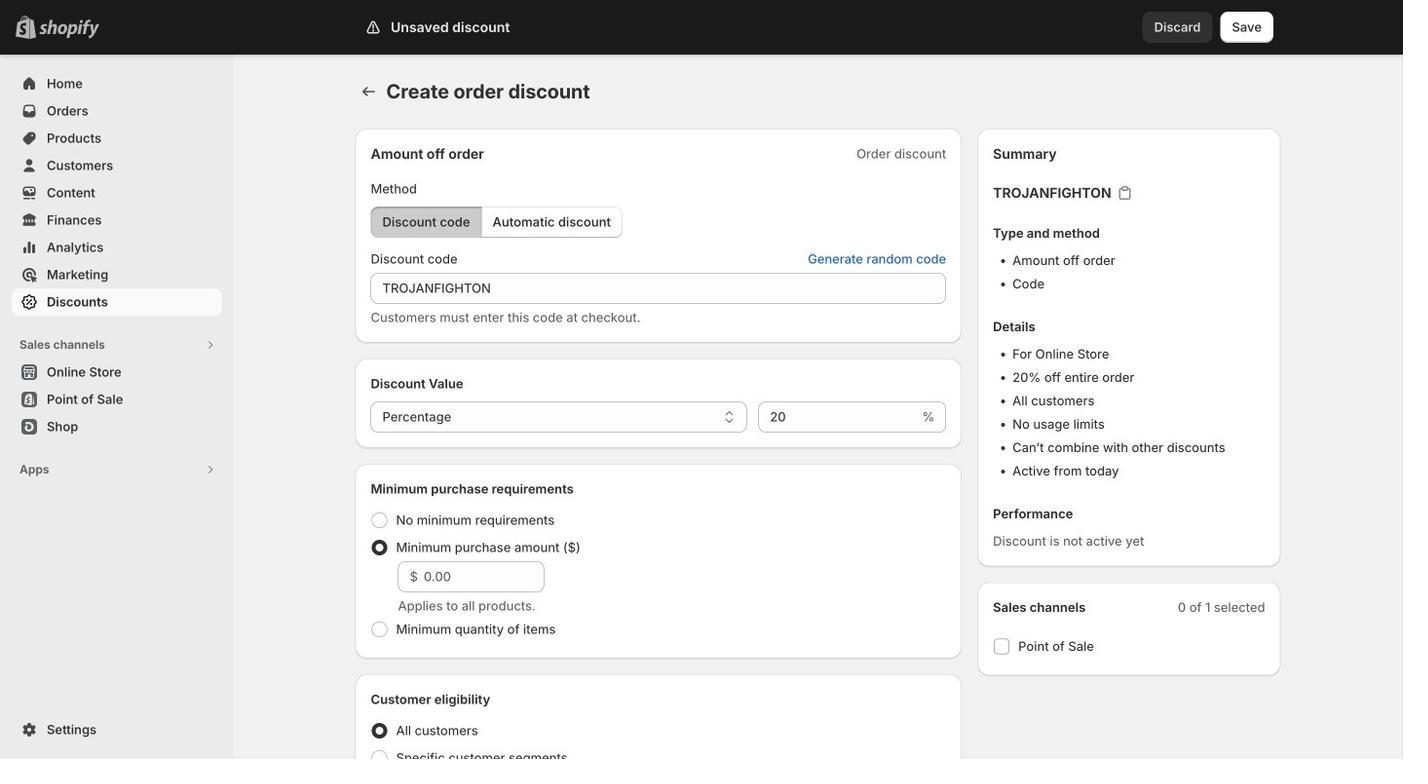 Task type: locate. For each thing, give the bounding box(es) containing it.
None text field
[[371, 273, 946, 304]]

None text field
[[758, 401, 918, 433]]

shopify image
[[39, 19, 99, 39]]



Task type: describe. For each thing, give the bounding box(es) containing it.
0.00 text field
[[424, 561, 544, 592]]



Task type: vqa. For each thing, say whether or not it's contained in the screenshot.
USD related to Price
no



